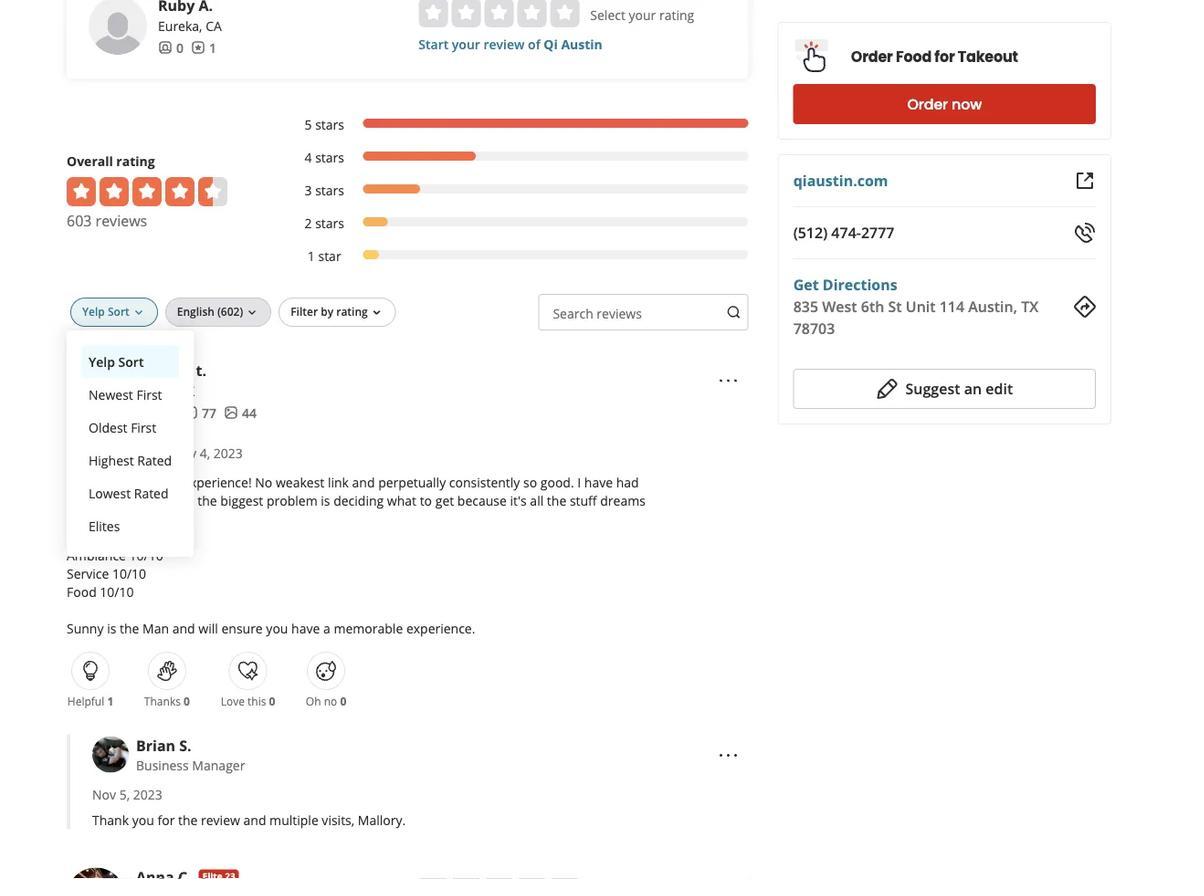 Task type: describe. For each thing, give the bounding box(es) containing it.
yelp for yelp sort popup button
[[82, 304, 105, 319]]

start your review of qi austin
[[419, 35, 603, 52]]

review inside nov 5, 2023 thank you for the review and multiple visits, mallory.
[[201, 812, 240, 829]]

order for order food for takeout
[[851, 47, 893, 67]]

sunny
[[67, 620, 104, 637]]

select your rating
[[591, 6, 695, 23]]

0 vertical spatial 10/10
[[129, 547, 163, 564]]

order food for takeout
[[851, 47, 1019, 67]]

(1 reaction) element
[[107, 694, 114, 709]]

1 for 1 star
[[308, 247, 315, 264]]

603
[[67, 211, 92, 231]]

ensure
[[222, 620, 263, 637]]

nov 4, 2023
[[173, 444, 243, 462]]

experience.
[[406, 620, 476, 637]]

thank
[[92, 812, 129, 829]]

0 vertical spatial of
[[528, 35, 541, 52]]

tx inside get directions 835 west 6th st unit 114 austin, tx 78703
[[1022, 297, 1039, 317]]

of.
[[127, 510, 142, 528]]

brian
[[136, 736, 175, 755]]

problem
[[267, 492, 318, 509]]

4,
[[200, 444, 210, 462]]

reviews element for austin, tx
[[184, 404, 217, 422]]

love
[[221, 694, 245, 709]]

all
[[530, 492, 544, 509]]

1 vertical spatial 10/10
[[112, 565, 146, 582]]

filter by rating button
[[279, 298, 396, 327]]

2 vertical spatial 10/10
[[100, 583, 134, 601]]

mallory t. austin, tx
[[136, 361, 207, 400]]

stars for 4 stars
[[315, 148, 344, 166]]

24 pencil v2 image
[[877, 378, 899, 400]]

0 right "no"
[[340, 694, 347, 709]]

get
[[436, 492, 454, 509]]

now
[[952, 94, 982, 115]]

filter by rating
[[291, 304, 368, 319]]

helpful 1
[[67, 694, 114, 709]]

16 chevron down v2 image for english (602)
[[245, 306, 260, 320]]

1 horizontal spatial food
[[896, 47, 932, 67]]

1 vertical spatial rating
[[116, 152, 155, 169]]

qiaustin.com link
[[794, 171, 889, 191]]

by
[[321, 304, 334, 319]]

16 friends v2 image
[[158, 40, 173, 55]]

yelp sort for yelp sort popup button
[[82, 304, 130, 319]]

24 directions v2 image
[[1074, 296, 1096, 318]]

24 phone v2 image
[[1074, 222, 1096, 244]]

newest first button
[[81, 378, 179, 411]]

your for start
[[452, 35, 480, 52]]

get directions 835 west 6th st unit 114 austin, tx 78703
[[794, 275, 1039, 339]]

i
[[578, 474, 581, 491]]

sort for yelp sort button
[[118, 353, 144, 370]]

made
[[90, 510, 124, 528]]

stuff
[[570, 492, 597, 509]]

16 friends v2 image
[[136, 406, 151, 420]]

0 horizontal spatial is
[[107, 620, 116, 637]]

is inside always an amazing experience! no weakest link and perpetually consistently so good. i have had 85% of the menu and the biggest problem is deciding what to get because it's all the stuff dreams are made of.
[[321, 492, 330, 509]]

4 stars
[[305, 148, 344, 166]]

2023 for 5,
[[133, 787, 162, 804]]

2 vertical spatial 1
[[107, 694, 114, 709]]

st
[[889, 297, 902, 317]]

photos element
[[224, 404, 257, 422]]

114
[[940, 297, 965, 317]]

5 stars
[[305, 115, 344, 133]]

rated for highest rated
[[137, 452, 172, 469]]

biggest
[[221, 492, 263, 509]]

ca
[[206, 17, 222, 34]]

multiple
[[270, 812, 319, 829]]

2 stars
[[305, 214, 344, 231]]

english (602) button
[[165, 298, 272, 327]]

s.
[[179, 736, 192, 755]]

overall
[[67, 152, 113, 169]]

suggest an edit
[[906, 379, 1013, 399]]

man
[[143, 620, 169, 637]]

lowest rated button
[[81, 477, 179, 510]]

5
[[305, 115, 312, 133]]

2
[[305, 214, 312, 231]]

search reviews
[[553, 305, 642, 322]]

24 external link v2 image
[[1074, 170, 1096, 192]]

the inside nov 5, 2023 thank you for the review and multiple visits, mallory.
[[178, 812, 198, 829]]

an for suggest
[[965, 379, 982, 399]]

have inside always an amazing experience! no weakest link and perpetually consistently so good. i have had 85% of the menu and the biggest problem is deciding what to get because it's all the stuff dreams are made of.
[[585, 474, 613, 491]]

your for select
[[629, 6, 656, 23]]

get
[[794, 275, 819, 295]]

(512) 474-2777
[[794, 223, 895, 243]]

you inside nov 5, 2023 thank you for the review and multiple visits, mallory.
[[132, 812, 154, 829]]

reviews for 603 reviews
[[96, 211, 147, 231]]

get directions link
[[794, 275, 898, 295]]

english (602)
[[177, 304, 243, 319]]

helpful
[[67, 694, 104, 709]]

the down experience!
[[198, 492, 217, 509]]

photo of mallory t. image
[[67, 362, 125, 420]]

mallory t. link
[[136, 361, 207, 380]]

3 stars
[[305, 181, 344, 199]]

tx inside the mallory t. austin, tx
[[180, 382, 195, 400]]

will
[[199, 620, 218, 637]]

rated for lowest rated
[[134, 485, 169, 502]]

nov for nov 5, 2023 thank you for the review and multiple visits, mallory.
[[92, 787, 116, 804]]

highest rated button
[[81, 444, 179, 477]]

6th
[[861, 297, 885, 317]]

16 photos v2 image
[[224, 406, 238, 420]]

always
[[67, 474, 108, 491]]

lowest rated
[[89, 485, 169, 502]]

oldest
[[89, 419, 127, 436]]

filter reviews by 2 stars rating element
[[286, 214, 749, 232]]

first for newest first
[[137, 386, 162, 403]]

77
[[202, 404, 217, 422]]

16 review v2 image
[[191, 40, 206, 55]]

it's
[[510, 492, 527, 509]]

and inside nov 5, 2023 thank you for the review and multiple visits, mallory.
[[244, 812, 266, 829]]

suggest an edit button
[[794, 369, 1096, 409]]

experience!
[[183, 474, 252, 491]]

of inside always an amazing experience! no weakest link and perpetually consistently so good. i have had 85% of the menu and the biggest problem is deciding what to get because it's all the stuff dreams are made of.
[[95, 492, 107, 509]]

(0 reactions) element for love this 0
[[269, 694, 275, 709]]

78703
[[794, 319, 835, 339]]

overall rating
[[67, 152, 155, 169]]

always an amazing experience! no weakest link and perpetually consistently so good. i have had 85% of the menu and the biggest problem is deciding what to get because it's all the stuff dreams are made of.
[[67, 474, 646, 528]]

yelp sort for yelp sort button
[[89, 353, 144, 370]]

a
[[323, 620, 331, 637]]

0 right thanks in the left bottom of the page
[[184, 694, 190, 709]]

order now
[[908, 94, 982, 115]]

85%
[[67, 492, 92, 509]]

sunny is the man and will ensure you have a memorable experience.
[[67, 620, 476, 637]]

sort for yelp sort popup button
[[108, 304, 130, 319]]

west
[[823, 297, 858, 317]]



Task type: locate. For each thing, give the bounding box(es) containing it.
0 vertical spatial yelp
[[82, 304, 105, 319]]

0 horizontal spatial your
[[452, 35, 480, 52]]

0 vertical spatial tx
[[1022, 297, 1039, 317]]

0 horizontal spatial of
[[95, 492, 107, 509]]

perpetually
[[378, 474, 446, 491]]

order left 'now'
[[908, 94, 948, 115]]

directions
[[823, 275, 898, 295]]

1 16 chevron down v2 image from the left
[[245, 306, 260, 320]]

filter reviews by 5 stars rating element
[[286, 115, 749, 133]]

start
[[419, 35, 449, 52]]

mallory
[[136, 361, 192, 380]]

filter
[[291, 304, 318, 319]]

yelp sort left 16 chevron down v2 image
[[82, 304, 130, 319]]

reviews element down ca
[[191, 38, 217, 57]]

16 chevron down v2 image right (602)
[[245, 306, 260, 320]]

(0 reactions) element right thanks in the left bottom of the page
[[184, 694, 190, 709]]

16 review v2 image
[[184, 406, 198, 420]]

an for always
[[111, 474, 126, 491]]

1 vertical spatial 2023
[[133, 787, 162, 804]]

the up made
[[111, 492, 130, 509]]

0 horizontal spatial (0 reactions) element
[[184, 694, 190, 709]]

1 vertical spatial reviews element
[[184, 404, 217, 422]]

food down service
[[67, 583, 97, 601]]

mallory.
[[358, 812, 406, 829]]

no
[[324, 694, 337, 709]]

0 vertical spatial rating
[[660, 6, 695, 23]]

yelp inside button
[[89, 353, 115, 370]]

1 vertical spatial first
[[131, 419, 156, 436]]

nov for nov 4, 2023
[[173, 444, 196, 462]]

yelp inside popup button
[[82, 304, 105, 319]]

(no rating) image
[[419, 0, 580, 27]]

0 vertical spatial yelp sort
[[82, 304, 130, 319]]

1
[[209, 39, 217, 56], [308, 247, 315, 264], [107, 694, 114, 709]]

10/10 down elites button
[[129, 547, 163, 564]]

0 horizontal spatial review
[[201, 812, 240, 829]]

2 (0 reactions) element from the left
[[269, 694, 275, 709]]

0 vertical spatial nov
[[173, 444, 196, 462]]

yelp sort up 'newest'
[[89, 353, 144, 370]]

1 vertical spatial menu image
[[718, 745, 740, 767]]

reviews element left 16 photos v2
[[184, 404, 217, 422]]

nov left 5,
[[92, 787, 116, 804]]

love this 0
[[221, 694, 275, 709]]

first
[[137, 386, 162, 403], [131, 419, 156, 436]]

have left a
[[292, 620, 320, 637]]

1 horizontal spatial of
[[528, 35, 541, 52]]

16 chevron down v2 image right filter by rating
[[370, 306, 384, 320]]

rating inside popup button
[[336, 304, 368, 319]]

0 horizontal spatial for
[[158, 812, 175, 829]]

2 stars from the top
[[315, 148, 344, 166]]

16 chevron down v2 image
[[131, 306, 146, 320]]

stars right 4
[[315, 148, 344, 166]]

t.
[[196, 361, 207, 380]]

2 horizontal spatial rating
[[660, 6, 695, 23]]

0 right this
[[269, 694, 275, 709]]

rating for filter by rating
[[336, 304, 368, 319]]

3 (0 reactions) element from the left
[[340, 694, 347, 709]]

3
[[305, 181, 312, 199]]

english
[[177, 304, 215, 319]]

1 horizontal spatial is
[[321, 492, 330, 509]]

0 horizontal spatial you
[[132, 812, 154, 829]]

1 vertical spatial yelp sort
[[89, 353, 144, 370]]

stars right 3
[[315, 181, 344, 199]]

None radio
[[452, 0, 481, 27]]

nov
[[173, 444, 196, 462], [92, 787, 116, 804]]

5 star rating image
[[67, 444, 165, 462]]

reviews down 4.5 star rating image
[[96, 211, 147, 231]]

friends element containing 325
[[136, 404, 176, 422]]

rating right by
[[336, 304, 368, 319]]

your right select
[[629, 6, 656, 23]]

16 chevron down v2 image inside english (602) popup button
[[245, 306, 260, 320]]

(512)
[[794, 223, 828, 243]]

food up order now link
[[896, 47, 932, 67]]

0 vertical spatial rated
[[137, 452, 172, 469]]

you right ensure
[[266, 620, 288, 637]]

0 vertical spatial menu image
[[718, 370, 740, 392]]

stars
[[315, 115, 344, 133], [315, 148, 344, 166], [315, 181, 344, 199], [315, 214, 344, 231]]

2 horizontal spatial (0 reactions) element
[[340, 694, 347, 709]]

no
[[255, 474, 273, 491]]

an inside always an amazing experience! no weakest link and perpetually consistently so good. i have had 85% of the menu and the biggest problem is deciding what to get because it's all the stuff dreams are made of.
[[111, 474, 126, 491]]

1 horizontal spatial (0 reactions) element
[[269, 694, 275, 709]]

reviews for search reviews
[[597, 305, 642, 322]]

0 vertical spatial austin,
[[969, 297, 1018, 317]]

1 vertical spatial you
[[132, 812, 154, 829]]

5,
[[119, 787, 130, 804]]

1 vertical spatial have
[[292, 620, 320, 637]]

this
[[248, 694, 266, 709]]

0 horizontal spatial order
[[851, 47, 893, 67]]

and left will
[[172, 620, 195, 637]]

is right sunny
[[107, 620, 116, 637]]

tx left "24 directions v2" image
[[1022, 297, 1039, 317]]

1 horizontal spatial you
[[266, 620, 288, 637]]

oldest first
[[89, 419, 156, 436]]

for down 'business'
[[158, 812, 175, 829]]

16 chevron down v2 image for filter by rating
[[370, 306, 384, 320]]

(602)
[[217, 304, 243, 319]]

1 horizontal spatial 2023
[[214, 444, 243, 462]]

rated up amazing
[[137, 452, 172, 469]]

4 stars from the top
[[315, 214, 344, 231]]

(0 reactions) element right this
[[269, 694, 275, 709]]

rated
[[137, 452, 172, 469], [134, 485, 169, 502]]

16 chevron down v2 image
[[245, 306, 260, 320], [370, 306, 384, 320]]

menu image
[[718, 370, 740, 392], [718, 745, 740, 767]]

dreams
[[600, 492, 646, 509]]

stars for 5 stars
[[315, 115, 344, 133]]

0 vertical spatial order
[[851, 47, 893, 67]]

2 menu image from the top
[[718, 745, 740, 767]]

0 vertical spatial have
[[585, 474, 613, 491]]

0 horizontal spatial 2023
[[133, 787, 162, 804]]

friends element down 'eureka,'
[[158, 38, 184, 57]]

you right thank
[[132, 812, 154, 829]]

friends element left 16 review v2 image at the top
[[136, 404, 176, 422]]

0 vertical spatial friends element
[[158, 38, 184, 57]]

1 stars from the top
[[315, 115, 344, 133]]

1 vertical spatial for
[[158, 812, 175, 829]]

select
[[591, 6, 626, 23]]

1 vertical spatial yelp
[[89, 353, 115, 370]]

stars for 2 stars
[[315, 214, 344, 231]]

rated inside button
[[137, 452, 172, 469]]

0 horizontal spatial nov
[[92, 787, 116, 804]]

nov inside nov 5, 2023 thank you for the review and multiple visits, mallory.
[[92, 787, 116, 804]]

menu image for nov 4, 2023
[[718, 370, 740, 392]]

1 horizontal spatial rating
[[336, 304, 368, 319]]

tx
[[1022, 297, 1039, 317], [180, 382, 195, 400]]

austin, inside get directions 835 west 6th st unit 114 austin, tx 78703
[[969, 297, 1018, 317]]

austin, inside the mallory t. austin, tx
[[136, 382, 177, 400]]

1 horizontal spatial order
[[908, 94, 948, 115]]

1 horizontal spatial have
[[585, 474, 613, 491]]

603 reviews
[[67, 211, 147, 231]]

1 (0 reactions) element from the left
[[184, 694, 190, 709]]

1 horizontal spatial for
[[935, 47, 955, 67]]

the left man
[[120, 620, 139, 637]]

because
[[458, 492, 507, 509]]

highest
[[89, 452, 134, 469]]

0 vertical spatial 2023
[[214, 444, 243, 462]]

stars right 2
[[315, 214, 344, 231]]

reviews element containing 1
[[191, 38, 217, 57]]

photo of brian s. image
[[92, 737, 129, 773]]

0 vertical spatial is
[[321, 492, 330, 509]]

2 horizontal spatial 1
[[308, 247, 315, 264]]

yelp left 16 chevron down v2 image
[[82, 304, 105, 319]]

1 vertical spatial food
[[67, 583, 97, 601]]

1 for 1
[[209, 39, 217, 56]]

1 vertical spatial 1
[[308, 247, 315, 264]]

stars for 3 stars
[[315, 181, 344, 199]]

0 horizontal spatial rating
[[116, 152, 155, 169]]

menu
[[133, 492, 168, 509]]

good.
[[541, 474, 574, 491]]

photo of ruby a. image
[[89, 0, 147, 55]]

rated inside button
[[134, 485, 169, 502]]

and
[[352, 474, 375, 491], [172, 492, 194, 509], [172, 620, 195, 637], [244, 812, 266, 829]]

is down link
[[321, 492, 330, 509]]

1 vertical spatial is
[[107, 620, 116, 637]]

order up order now link
[[851, 47, 893, 67]]

1 vertical spatial your
[[452, 35, 480, 52]]

1 vertical spatial review
[[201, 812, 240, 829]]

oldest first button
[[81, 411, 179, 444]]

10/10 down the ambiance
[[112, 565, 146, 582]]

1 vertical spatial an
[[111, 474, 126, 491]]

ambiance
[[67, 547, 126, 564]]

order
[[851, 47, 893, 67], [908, 94, 948, 115]]

filter reviews by 1 star rating element
[[286, 247, 749, 265]]

4.5 star rating image
[[67, 177, 228, 206]]

weakest
[[276, 474, 325, 491]]

austin, down mallory
[[136, 382, 177, 400]]

search image
[[727, 305, 742, 320]]

edit
[[986, 379, 1013, 399]]

tx up 16 review v2 image at the top
[[180, 382, 195, 400]]

had
[[616, 474, 639, 491]]

oh
[[306, 694, 321, 709]]

reviews element containing 77
[[184, 404, 217, 422]]

filter reviews by 3 stars rating element
[[286, 181, 749, 199]]

an down highest
[[111, 474, 126, 491]]

consistently
[[449, 474, 520, 491]]

friends element
[[158, 38, 184, 57], [136, 404, 176, 422]]

0 vertical spatial an
[[965, 379, 982, 399]]

manager
[[192, 757, 245, 775]]

1 vertical spatial of
[[95, 492, 107, 509]]

2023 inside nov 5, 2023 thank you for the review and multiple visits, mallory.
[[133, 787, 162, 804]]

yelp
[[82, 304, 105, 319], [89, 353, 115, 370]]

0 vertical spatial 1
[[209, 39, 217, 56]]

yelp sort button
[[81, 345, 179, 378]]

to
[[420, 492, 432, 509]]

yelp sort inside popup button
[[82, 304, 130, 319]]

2777
[[862, 223, 895, 243]]

first up highest rated button
[[131, 419, 156, 436]]

food inside 'ambiance 10/10 service 10/10 food 10/10'
[[67, 583, 97, 601]]

1 right helpful
[[107, 694, 114, 709]]

1 horizontal spatial tx
[[1022, 297, 1039, 317]]

0 vertical spatial sort
[[108, 304, 130, 319]]

nov left 4, at bottom left
[[173, 444, 196, 462]]

amazing
[[129, 474, 179, 491]]

0 horizontal spatial 1
[[107, 694, 114, 709]]

elites
[[89, 517, 120, 535]]

1 vertical spatial tx
[[180, 382, 195, 400]]

0 right 16 friends v2 image
[[176, 39, 184, 56]]

0 vertical spatial food
[[896, 47, 932, 67]]

have right i
[[585, 474, 613, 491]]

the down 'business'
[[178, 812, 198, 829]]

an left edit
[[965, 379, 982, 399]]

highest rated
[[89, 452, 172, 469]]

link
[[328, 474, 349, 491]]

44
[[242, 404, 257, 422]]

0 vertical spatial reviews
[[96, 211, 147, 231]]

review down rating element
[[484, 35, 525, 52]]

1 vertical spatial rated
[[134, 485, 169, 502]]

sort up newest first button
[[118, 353, 144, 370]]

1 vertical spatial order
[[908, 94, 948, 115]]

rated up of.
[[134, 485, 169, 502]]

1 vertical spatial austin,
[[136, 382, 177, 400]]

star
[[318, 247, 341, 264]]

friends element containing 0
[[158, 38, 184, 57]]

(0 reactions) element
[[184, 694, 190, 709], [269, 694, 275, 709], [340, 694, 347, 709]]

1 horizontal spatial 1
[[209, 39, 217, 56]]

sort inside button
[[118, 353, 144, 370]]

rating element
[[419, 0, 580, 27]]

474-
[[832, 223, 862, 243]]

2 vertical spatial rating
[[336, 304, 368, 319]]

service
[[67, 565, 109, 582]]

suggest
[[906, 379, 961, 399]]

0 horizontal spatial reviews
[[96, 211, 147, 231]]

0 vertical spatial reviews element
[[191, 38, 217, 57]]

of left qi on the top of the page
[[528, 35, 541, 52]]

austin, right 114
[[969, 297, 1018, 317]]

None radio
[[419, 0, 448, 27], [485, 0, 514, 27], [517, 0, 547, 27], [550, 0, 580, 27], [419, 0, 448, 27], [485, 0, 514, 27], [517, 0, 547, 27], [550, 0, 580, 27]]

0 horizontal spatial 16 chevron down v2 image
[[245, 306, 260, 320]]

nov 5, 2023 thank you for the review and multiple visits, mallory.
[[92, 787, 406, 829]]

1 right 16 review v2 icon
[[209, 39, 217, 56]]

rating up 4.5 star rating image
[[116, 152, 155, 169]]

yelp for yelp sort button
[[89, 353, 115, 370]]

0
[[176, 39, 184, 56], [184, 694, 190, 709], [269, 694, 275, 709], [340, 694, 347, 709]]

unit
[[906, 297, 936, 317]]

of up made
[[95, 492, 107, 509]]

sort left 16 chevron down v2 image
[[108, 304, 130, 319]]

and up deciding
[[352, 474, 375, 491]]

stars right "5"
[[315, 115, 344, 133]]

yelp up 'newest'
[[89, 353, 115, 370]]

menu image for thank you for the review and multiple visits, mallory.
[[718, 745, 740, 767]]

325
[[154, 404, 176, 422]]

1 vertical spatial sort
[[118, 353, 144, 370]]

sort inside popup button
[[108, 304, 130, 319]]

reviews element for eureka, ca
[[191, 38, 217, 57]]

your right 'start'
[[452, 35, 480, 52]]

0 vertical spatial you
[[266, 620, 288, 637]]

rating for select your rating
[[660, 6, 695, 23]]

1 inside reviews element
[[209, 39, 217, 56]]

2023 for 4,
[[214, 444, 243, 462]]

0 horizontal spatial an
[[111, 474, 126, 491]]

1 horizontal spatial review
[[484, 35, 525, 52]]

visits,
[[322, 812, 355, 829]]

1 vertical spatial reviews
[[597, 305, 642, 322]]

2 16 chevron down v2 image from the left
[[370, 306, 384, 320]]

oh no 0
[[306, 694, 347, 709]]

and right menu
[[172, 492, 194, 509]]

0 horizontal spatial austin,
[[136, 382, 177, 400]]

review down manager
[[201, 812, 240, 829]]

the down good. at the bottom left
[[547, 492, 567, 509]]

0 vertical spatial for
[[935, 47, 955, 67]]

1 inside filter reviews by 1 star rating element
[[308, 247, 315, 264]]

ambiance 10/10 service 10/10 food 10/10
[[67, 547, 163, 601]]

0 vertical spatial review
[[484, 35, 525, 52]]

1 vertical spatial nov
[[92, 787, 116, 804]]

1 horizontal spatial 16 chevron down v2 image
[[370, 306, 384, 320]]

takeout
[[958, 47, 1019, 67]]

first for oldest first
[[131, 419, 156, 436]]

2023 right 4, at bottom left
[[214, 444, 243, 462]]

1 vertical spatial friends element
[[136, 404, 176, 422]]

an inside suggest an edit button
[[965, 379, 982, 399]]

0 horizontal spatial tx
[[180, 382, 195, 400]]

10/10 down service
[[100, 583, 134, 601]]

qiaustin.com
[[794, 171, 889, 191]]

austin
[[561, 35, 603, 52]]

(0 reactions) element for thanks 0
[[184, 694, 190, 709]]

1 horizontal spatial austin,
[[969, 297, 1018, 317]]

filter reviews by 4 stars rating element
[[286, 148, 749, 166]]

1 horizontal spatial nov
[[173, 444, 196, 462]]

thanks 0
[[144, 694, 190, 709]]

1 horizontal spatial reviews
[[597, 305, 642, 322]]

(0 reactions) element for oh no 0
[[340, 694, 347, 709]]

first up 16 friends v2 icon
[[137, 386, 162, 403]]

10/10
[[129, 547, 163, 564], [112, 565, 146, 582], [100, 583, 134, 601]]

for left the takeout on the right top
[[935, 47, 955, 67]]

business
[[136, 757, 189, 775]]

3 stars from the top
[[315, 181, 344, 199]]

food
[[896, 47, 932, 67], [67, 583, 97, 601]]

2023 right 5,
[[133, 787, 162, 804]]

1 horizontal spatial your
[[629, 6, 656, 23]]

order for order now
[[908, 94, 948, 115]]

0 vertical spatial your
[[629, 6, 656, 23]]

(0 reactions) element right "no"
[[340, 694, 347, 709]]

rating right select
[[660, 6, 695, 23]]

order now link
[[794, 84, 1096, 124]]

and left "multiple" at the bottom of page
[[244, 812, 266, 829]]

friends element for eureka, ca
[[158, 38, 184, 57]]

0 horizontal spatial food
[[67, 583, 97, 601]]

reviews right search
[[597, 305, 642, 322]]

reviews element
[[191, 38, 217, 57], [184, 404, 217, 422]]

0 vertical spatial first
[[137, 386, 162, 403]]

1 horizontal spatial an
[[965, 379, 982, 399]]

austin,
[[969, 297, 1018, 317], [136, 382, 177, 400]]

16 chevron down v2 image inside 'filter by rating' popup button
[[370, 306, 384, 320]]

friends element for austin, tx
[[136, 404, 176, 422]]

eureka, ca
[[158, 17, 222, 34]]

for inside nov 5, 2023 thank you for the review and multiple visits, mallory.
[[158, 812, 175, 829]]

1 menu image from the top
[[718, 370, 740, 392]]

  text field
[[539, 294, 749, 331]]

is
[[321, 492, 330, 509], [107, 620, 116, 637]]

yelp sort inside button
[[89, 353, 144, 370]]

0 horizontal spatial have
[[292, 620, 320, 637]]

deciding
[[334, 492, 384, 509]]

1 left the star at the left top of page
[[308, 247, 315, 264]]



Task type: vqa. For each thing, say whether or not it's contained in the screenshot.
rightmost 4.7
no



